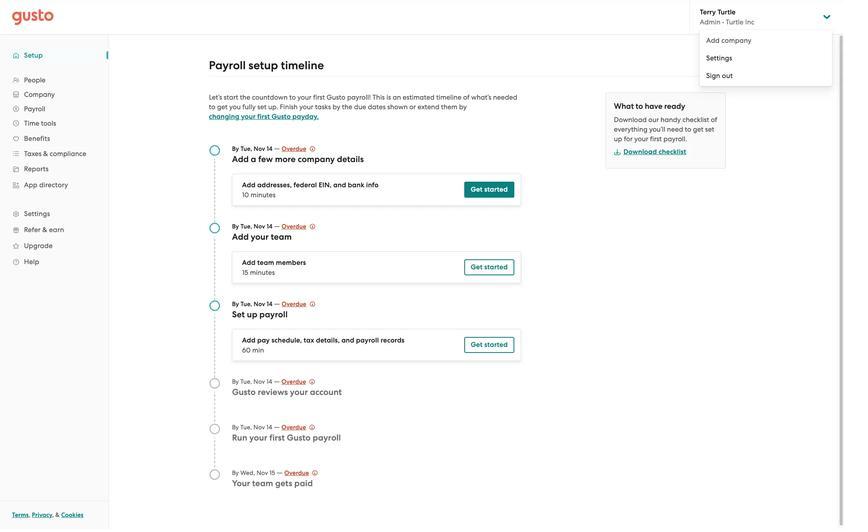 Task type: locate. For each thing, give the bounding box(es) containing it.
get started for team
[[471, 263, 508, 272]]

1 circle blank image from the top
[[209, 378, 220, 389]]

tue, for set up payroll
[[241, 301, 252, 308]]

payroll
[[209, 58, 246, 73], [24, 105, 45, 113]]

1 vertical spatial circle blank image
[[209, 424, 220, 435]]

overdue for few
[[282, 145, 306, 153]]

the left due
[[342, 103, 352, 111]]

download down for
[[624, 148, 657, 156]]

1 horizontal spatial payroll
[[209, 58, 246, 73]]

by for add a few more company details
[[232, 145, 239, 153]]

company up ein,
[[298, 154, 335, 165]]

by right tasks on the top left of the page
[[333, 103, 340, 111]]

by tue, nov 14 — up reviews at the bottom of page
[[232, 378, 281, 386]]

circle blank image for gusto reviews your account
[[209, 378, 220, 389]]

overdue button for few
[[282, 144, 315, 154]]

first inside let's start the countdown to your first gusto payroll! this is an estimated                     timeline of what's needed to get you fully set up.
[[313, 93, 325, 101]]

1 vertical spatial download
[[624, 148, 657, 156]]

1 , from the left
[[29, 512, 30, 519]]

refer & earn
[[24, 226, 64, 234]]

3 14 from the top
[[267, 301, 273, 308]]

1 by tue, nov 14 — from the top
[[232, 145, 282, 153]]

1 vertical spatial get
[[471, 263, 483, 272]]

download inside the download our handy checklist of everything you'll need to get set up for your first payroll.
[[614, 116, 647, 124]]

1 horizontal spatial ,
[[52, 512, 54, 519]]

nov
[[254, 145, 265, 153], [254, 223, 265, 230], [254, 301, 265, 308], [254, 379, 265, 386], [254, 424, 265, 431], [257, 470, 268, 477]]

nov inside by wed, nov 15 —
[[257, 470, 268, 477]]

overdue button up tax at bottom left
[[282, 300, 315, 309]]

14 for team
[[267, 223, 273, 230]]

4 14 from the top
[[267, 379, 272, 386]]

members
[[276, 259, 306, 267]]

1 vertical spatial settings
[[24, 210, 50, 218]]

3 get started from the top
[[471, 341, 508, 349]]

of inside let's start the countdown to your first gusto payroll! this is an estimated                     timeline of what's needed to get you fully set up.
[[463, 93, 470, 101]]

payroll for payroll setup timeline
[[209, 58, 246, 73]]

and inside add pay schedule, tax details, and payroll records 60 min
[[342, 337, 354, 345]]

this
[[373, 93, 385, 101]]

& left earn
[[42, 226, 47, 234]]

download checklist
[[624, 148, 686, 156]]

download up everything
[[614, 116, 647, 124]]

2 get started button from the top
[[464, 260, 514, 276]]

get started button
[[464, 182, 514, 198], [464, 260, 514, 276], [464, 337, 514, 353]]

to right need
[[685, 125, 691, 133]]

14 up few
[[267, 145, 273, 153]]

1 vertical spatial checklist
[[659, 148, 686, 156]]

2 get from the top
[[471, 263, 483, 272]]

0 horizontal spatial ,
[[29, 512, 30, 519]]

— for your
[[274, 378, 280, 386]]

inc
[[745, 18, 755, 26]]

to
[[289, 93, 296, 101], [636, 102, 643, 111], [209, 103, 215, 111], [685, 125, 691, 133]]

more
[[275, 154, 296, 165]]

0 vertical spatial up
[[614, 135, 622, 143]]

overdue up paid
[[284, 470, 309, 477]]

0 vertical spatial minutes
[[251, 191, 276, 199]]

1 tue, from the top
[[241, 145, 252, 153]]

set up changing your first gusto payday. button
[[257, 103, 267, 111]]

payroll up time
[[24, 105, 45, 113]]

time tools
[[24, 119, 56, 127]]

2 vertical spatial payroll
[[313, 433, 341, 444]]

nov for few
[[254, 145, 265, 153]]

finish your tasks by the due dates shown or extend them by changing your first gusto payday.
[[209, 103, 467, 121]]

terms link
[[12, 512, 29, 519]]

compliance
[[50, 150, 86, 158]]

by right them
[[459, 103, 467, 111]]

1 vertical spatial timeline
[[436, 93, 462, 101]]

paid
[[294, 479, 313, 489]]

1 get started from the top
[[471, 185, 508, 194]]

& inside dropdown button
[[43, 150, 48, 158]]

team down by wed, nov 15 —
[[252, 479, 273, 489]]

first down you'll
[[650, 135, 662, 143]]

•
[[722, 18, 724, 26]]

— for payroll
[[274, 300, 280, 308]]

you'll
[[649, 125, 665, 133]]

1 horizontal spatial set
[[705, 125, 714, 133]]

your up "finish"
[[298, 93, 311, 101]]

0 vertical spatial download
[[614, 116, 647, 124]]

1 vertical spatial team
[[257, 259, 274, 267]]

1 vertical spatial the
[[342, 103, 352, 111]]

1 horizontal spatial get
[[693, 125, 704, 133]]

3 by tue, nov 14 — from the top
[[232, 300, 282, 308]]

add for add a few more company details
[[232, 154, 249, 165]]

timeline
[[281, 58, 324, 73], [436, 93, 462, 101]]

your down fully
[[241, 113, 256, 121]]

15 for wed,
[[270, 470, 275, 477]]

overdue for team
[[282, 223, 306, 230]]

0 horizontal spatial up
[[247, 310, 257, 320]]

—
[[274, 145, 280, 153], [274, 222, 280, 230], [274, 300, 280, 308], [274, 378, 280, 386], [274, 423, 280, 431], [277, 469, 283, 477]]

1 vertical spatial started
[[484, 263, 508, 272]]

1 horizontal spatial timeline
[[436, 93, 462, 101]]

, left privacy
[[29, 512, 30, 519]]

nov for gets
[[257, 470, 268, 477]]

tue, for gusto reviews your account
[[240, 379, 252, 386]]

2 , from the left
[[52, 512, 54, 519]]

changing
[[209, 113, 239, 121]]

2 vertical spatial &
[[55, 512, 60, 519]]

0 horizontal spatial set
[[257, 103, 267, 111]]

overdue up add your team
[[282, 223, 306, 230]]

2 get started from the top
[[471, 263, 508, 272]]

settings
[[706, 54, 732, 62], [24, 210, 50, 218]]

6 by from the top
[[232, 470, 239, 477]]

5 by tue, nov 14 — from the top
[[232, 423, 281, 431]]

0 vertical spatial circle blank image
[[209, 378, 220, 389]]

by tue, nov 14 — up add your team
[[232, 222, 282, 230]]

of inside the download our handy checklist of everything you'll need to get set up for your first payroll.
[[711, 116, 717, 124]]

gusto inside "finish your tasks by the due dates shown or extend them by changing your first gusto payday."
[[272, 113, 291, 121]]

help link
[[8, 255, 100, 269]]

14 up set up payroll
[[267, 301, 273, 308]]

and right the 'details,'
[[342, 337, 354, 345]]

tue, up add your team
[[241, 223, 252, 230]]

taxes
[[24, 150, 42, 158]]

up inside the download our handy checklist of everything you'll need to get set up for your first payroll.
[[614, 135, 622, 143]]

by tue, nov 14 — for your
[[232, 378, 281, 386]]

0 vertical spatial payroll
[[259, 310, 288, 320]]

0 vertical spatial get
[[471, 185, 483, 194]]

settings link up refer & earn link
[[8, 207, 100, 221]]

nov up reviews at the bottom of page
[[254, 379, 265, 386]]

checklist inside the download our handy checklist of everything you'll need to get set up for your first payroll.
[[683, 116, 709, 124]]

15 inside by wed, nov 15 —
[[270, 470, 275, 477]]

0 vertical spatial the
[[240, 93, 250, 101]]

1 horizontal spatial of
[[711, 116, 717, 124]]

— for gets
[[277, 469, 283, 477]]

0 vertical spatial timeline
[[281, 58, 324, 73]]

add inside add pay schedule, tax details, and payroll records 60 min
[[242, 337, 256, 345]]

overdue up add a few more company details at the left top of the page
[[282, 145, 306, 153]]

0 vertical spatial &
[[43, 150, 48, 158]]

0 horizontal spatial get
[[217, 103, 228, 111]]

0 horizontal spatial company
[[298, 154, 335, 165]]

payroll up start
[[209, 58, 246, 73]]

1 vertical spatial and
[[342, 337, 354, 345]]

turtle up •
[[718, 8, 736, 16]]

1 vertical spatial get started
[[471, 263, 508, 272]]

1 horizontal spatial 15
[[270, 470, 275, 477]]

timeline up them
[[436, 93, 462, 101]]

checklist down payroll.
[[659, 148, 686, 156]]

overdue button up gusto reviews your account
[[281, 377, 315, 387]]

1 vertical spatial payroll
[[356, 337, 379, 345]]

0 vertical spatial get
[[217, 103, 228, 111]]

3 get from the top
[[471, 341, 483, 349]]

overdue button up add a few more company details at the left top of the page
[[282, 144, 315, 154]]

team up "members"
[[271, 232, 292, 242]]

0 vertical spatial turtle
[[718, 8, 736, 16]]

3 get started button from the top
[[464, 337, 514, 353]]

&
[[43, 150, 48, 158], [42, 226, 47, 234], [55, 512, 60, 519]]

0 vertical spatial team
[[271, 232, 292, 242]]

settings up 'refer'
[[24, 210, 50, 218]]

refer & earn link
[[8, 223, 100, 237]]

get right need
[[693, 125, 704, 133]]

gusto
[[327, 93, 345, 101], [272, 113, 291, 121], [232, 387, 256, 398], [287, 433, 311, 444]]

your inside the download our handy checklist of everything you'll need to get set up for your first payroll.
[[634, 135, 648, 143]]

0 vertical spatial and
[[333, 181, 346, 190]]

nov up your team gets paid
[[257, 470, 268, 477]]

turtle right •
[[726, 18, 744, 26]]

minutes
[[251, 191, 276, 199], [250, 269, 275, 277]]

4 by tue, nov 14 — from the top
[[232, 378, 281, 386]]

1 by from the top
[[232, 145, 239, 153]]

get for set up payroll
[[471, 341, 483, 349]]

nov up add your team
[[254, 223, 265, 230]]

minutes inside add addresses, federal ein, and bank info 10 minutes
[[251, 191, 276, 199]]

set
[[257, 103, 267, 111], [705, 125, 714, 133]]

up right set
[[247, 310, 257, 320]]

1 get from the top
[[471, 185, 483, 194]]

overdue for first
[[281, 424, 306, 431]]

tue, up set
[[241, 301, 252, 308]]

2 by from the left
[[459, 103, 467, 111]]

2 horizontal spatial payroll
[[356, 337, 379, 345]]

0 vertical spatial settings link
[[700, 49, 832, 67]]

what's
[[471, 93, 491, 101]]

nov for first
[[254, 424, 265, 431]]

overdue button
[[282, 144, 315, 154], [282, 222, 315, 232], [282, 300, 315, 309], [281, 377, 315, 387], [281, 423, 315, 433], [284, 469, 318, 478]]

— up more
[[274, 145, 280, 153]]

2 vertical spatial get
[[471, 341, 483, 349]]

add for add company
[[706, 36, 720, 44]]

add inside the add team members 15 minutes
[[242, 259, 256, 267]]

0 vertical spatial of
[[463, 93, 470, 101]]

0 horizontal spatial by
[[333, 103, 340, 111]]

1 horizontal spatial up
[[614, 135, 622, 143]]

by inside by wed, nov 15 —
[[232, 470, 239, 477]]

the up fully
[[240, 93, 250, 101]]

by tue, nov 14 — for first
[[232, 423, 281, 431]]

nov up set up payroll
[[254, 301, 265, 308]]

list
[[0, 73, 108, 270]]

1 14 from the top
[[267, 145, 273, 153]]

company
[[722, 36, 752, 44], [298, 154, 335, 165]]

overdue button up "members"
[[282, 222, 315, 232]]

14 up run your first gusto payroll
[[267, 424, 272, 431]]

2 vertical spatial get started button
[[464, 337, 514, 353]]

& left cookies button
[[55, 512, 60, 519]]

1 vertical spatial up
[[247, 310, 257, 320]]

— up add your team
[[274, 222, 280, 230]]

cookies button
[[61, 511, 83, 520]]

0 vertical spatial set
[[257, 103, 267, 111]]

1 vertical spatial 15
[[270, 470, 275, 477]]

— up gets
[[277, 469, 283, 477]]

our
[[648, 116, 659, 124]]

your inside let's start the countdown to your first gusto payroll! this is an estimated                     timeline of what's needed to get you fully set up.
[[298, 93, 311, 101]]

1 vertical spatial settings link
[[8, 207, 100, 221]]

— up set up payroll
[[274, 300, 280, 308]]

14 up add your team
[[267, 223, 273, 230]]

3 by from the top
[[232, 301, 239, 308]]

have
[[645, 102, 663, 111]]

setup link
[[8, 48, 100, 63]]

overdue button up run your first gusto payroll
[[281, 423, 315, 433]]

0 horizontal spatial 15
[[242, 269, 248, 277]]

0 vertical spatial settings
[[706, 54, 732, 62]]

0 vertical spatial payroll
[[209, 58, 246, 73]]

timeline right setup at the top left of page
[[281, 58, 324, 73]]

5 14 from the top
[[267, 424, 272, 431]]

overdue for gets
[[284, 470, 309, 477]]

payroll inside payroll dropdown button
[[24, 105, 45, 113]]

the
[[240, 93, 250, 101], [342, 103, 352, 111]]

overdue button for payroll
[[282, 300, 315, 309]]

14 up reviews at the bottom of page
[[267, 379, 272, 386]]

your right for
[[634, 135, 648, 143]]

settings link down inc
[[700, 49, 832, 67]]

download our handy checklist of everything you'll need to get set up for your first payroll.
[[614, 116, 717, 143]]

your right run
[[249, 433, 267, 444]]

download checklist link
[[614, 148, 686, 156]]

15
[[242, 269, 248, 277], [270, 470, 275, 477]]

terry turtle admin • turtle inc
[[700, 8, 755, 26]]

1 horizontal spatial company
[[722, 36, 752, 44]]

first down up.
[[257, 113, 270, 121]]

everything
[[614, 125, 648, 133]]

nov for team
[[254, 223, 265, 230]]

2 14 from the top
[[267, 223, 273, 230]]

1 vertical spatial of
[[711, 116, 717, 124]]

settings up sign out
[[706, 54, 732, 62]]

add company link
[[700, 32, 832, 49]]

0 vertical spatial checklist
[[683, 116, 709, 124]]

0 vertical spatial 15
[[242, 269, 248, 277]]

3 started from the top
[[484, 341, 508, 349]]

— up reviews at the bottom of page
[[274, 378, 280, 386]]

1 by from the left
[[333, 103, 340, 111]]

2 tue, from the top
[[241, 223, 252, 230]]

get
[[471, 185, 483, 194], [471, 263, 483, 272], [471, 341, 483, 349]]

let's
[[209, 93, 222, 101]]

— up run your first gusto payroll
[[274, 423, 280, 431]]

1 vertical spatial get started button
[[464, 260, 514, 276]]

1 horizontal spatial settings link
[[700, 49, 832, 67]]

add inside add addresses, federal ein, and bank info 10 minutes
[[242, 181, 256, 190]]

tue, up a
[[241, 145, 252, 153]]

overdue for your
[[281, 379, 306, 386]]

by tue, nov 14 — up a
[[232, 145, 282, 153]]

0 vertical spatial get started
[[471, 185, 508, 194]]

minutes down addresses,
[[251, 191, 276, 199]]

, left cookies button
[[52, 512, 54, 519]]

circle blank image
[[209, 378, 220, 389], [209, 424, 220, 435]]

0 vertical spatial get started button
[[464, 182, 514, 198]]

1 vertical spatial minutes
[[250, 269, 275, 277]]

1 vertical spatial &
[[42, 226, 47, 234]]

5 tue, from the top
[[240, 424, 252, 431]]

started
[[484, 185, 508, 194], [484, 263, 508, 272], [484, 341, 508, 349]]

& right taxes
[[43, 150, 48, 158]]

2 circle blank image from the top
[[209, 424, 220, 435]]

2 started from the top
[[484, 263, 508, 272]]

overdue up set up payroll
[[282, 301, 306, 308]]

1 horizontal spatial settings
[[706, 54, 732, 62]]

and right ein,
[[333, 181, 346, 190]]

first up tasks on the top left of the page
[[313, 93, 325, 101]]

settings link
[[700, 49, 832, 67], [8, 207, 100, 221]]

0 horizontal spatial timeline
[[281, 58, 324, 73]]

tue, up run
[[240, 424, 252, 431]]

1 vertical spatial get
[[693, 125, 704, 133]]

2 by from the top
[[232, 223, 239, 230]]

checklist up need
[[683, 116, 709, 124]]

cookies
[[61, 512, 83, 519]]

and
[[333, 181, 346, 190], [342, 337, 354, 345]]

by tue, nov 14 — up run
[[232, 423, 281, 431]]

3 tue, from the top
[[241, 301, 252, 308]]

few
[[258, 154, 273, 165]]

team inside the add team members 15 minutes
[[257, 259, 274, 267]]

0 horizontal spatial settings
[[24, 210, 50, 218]]

0 horizontal spatial the
[[240, 93, 250, 101]]

overdue button for your
[[281, 377, 315, 387]]

add for add addresses, federal ein, and bank info 10 minutes
[[242, 181, 256, 190]]

1 vertical spatial company
[[298, 154, 335, 165]]

terms , privacy , & cookies
[[12, 512, 83, 519]]

set
[[232, 310, 245, 320]]

get up changing
[[217, 103, 228, 111]]

download for download our handy checklist of everything you'll need to get set up for your first payroll.
[[614, 116, 647, 124]]

your
[[298, 93, 311, 101], [299, 103, 313, 111], [241, 113, 256, 121], [634, 135, 648, 143], [251, 232, 269, 242], [290, 387, 308, 398], [249, 433, 267, 444]]

overdue button for first
[[281, 423, 315, 433]]

tue, for run your first gusto payroll
[[240, 424, 252, 431]]

1 horizontal spatial by
[[459, 103, 467, 111]]

15 inside the add team members 15 minutes
[[242, 269, 248, 277]]

1 horizontal spatial the
[[342, 103, 352, 111]]

payroll!
[[347, 93, 371, 101]]

nov for your
[[254, 379, 265, 386]]

gets
[[275, 479, 292, 489]]

team left "members"
[[257, 259, 274, 267]]

to down let's
[[209, 103, 215, 111]]

2 by tue, nov 14 — from the top
[[232, 222, 282, 230]]

set right need
[[705, 125, 714, 133]]

tue, for add a few more company details
[[241, 145, 252, 153]]

finish
[[280, 103, 298, 111]]

2 vertical spatial started
[[484, 341, 508, 349]]

company
[[24, 91, 55, 99]]

nov up a
[[254, 145, 265, 153]]

overdue up gusto reviews your account
[[281, 379, 306, 386]]

the inside "finish your tasks by the due dates shown or extend them by changing your first gusto payday."
[[342, 103, 352, 111]]

4 tue, from the top
[[240, 379, 252, 386]]

1 vertical spatial set
[[705, 125, 714, 133]]

0 horizontal spatial payroll
[[24, 105, 45, 113]]

overdue up run your first gusto payroll
[[281, 424, 306, 431]]

payroll setup timeline
[[209, 58, 324, 73]]

1 vertical spatial payroll
[[24, 105, 45, 113]]

get started for payroll
[[471, 341, 508, 349]]

pay
[[257, 337, 270, 345]]

0 horizontal spatial payroll
[[259, 310, 288, 320]]

start
[[224, 93, 238, 101]]

up left for
[[614, 135, 622, 143]]

overdue button up paid
[[284, 469, 318, 478]]

payroll for payroll
[[24, 105, 45, 113]]

of
[[463, 93, 470, 101], [711, 116, 717, 124]]

— for team
[[274, 222, 280, 230]]

1 vertical spatial turtle
[[726, 18, 744, 26]]

15 down add your team
[[242, 269, 248, 277]]

by tue, nov 14 — for team
[[232, 222, 282, 230]]

15 up your team gets paid
[[270, 470, 275, 477]]

2 vertical spatial get started
[[471, 341, 508, 349]]

refer
[[24, 226, 41, 234]]

details,
[[316, 337, 340, 345]]

get
[[217, 103, 228, 111], [693, 125, 704, 133]]

0 vertical spatial started
[[484, 185, 508, 194]]

by tue, nov 14 — up set up payroll
[[232, 300, 282, 308]]

0 horizontal spatial of
[[463, 93, 470, 101]]

tue, down 60
[[240, 379, 252, 386]]

company down •
[[722, 36, 752, 44]]

5 by from the top
[[232, 424, 239, 431]]

2 vertical spatial team
[[252, 479, 273, 489]]

nov up run your first gusto payroll
[[254, 424, 265, 431]]

4 by from the top
[[232, 379, 239, 386]]

14 for few
[[267, 145, 273, 153]]

by tue, nov 14 — for payroll
[[232, 300, 282, 308]]

minutes down add your team
[[250, 269, 275, 277]]



Task type: vqa. For each thing, say whether or not it's contained in the screenshot.
to learn more about what admins are authorized to do on Gusto.
no



Task type: describe. For each thing, give the bounding box(es) containing it.
addresses,
[[257, 181, 292, 190]]

terms
[[12, 512, 29, 519]]

minutes inside the add team members 15 minutes
[[250, 269, 275, 277]]

time tools button
[[8, 116, 100, 131]]

add pay schedule, tax details, and payroll records 60 min
[[242, 337, 405, 355]]

app directory
[[24, 181, 68, 189]]

help
[[24, 258, 39, 266]]

— for few
[[274, 145, 280, 153]]

payday.
[[293, 113, 319, 121]]

started for set up payroll
[[484, 341, 508, 349]]

and inside add addresses, federal ein, and bank info 10 minutes
[[333, 181, 346, 190]]

— for first
[[274, 423, 280, 431]]

app directory link
[[8, 178, 100, 192]]

14 for payroll
[[267, 301, 273, 308]]

0 vertical spatial company
[[722, 36, 752, 44]]

changing your first gusto payday. button
[[209, 112, 319, 122]]

setup
[[24, 51, 43, 59]]

let's start the countdown to your first gusto payroll! this is an estimated                     timeline of what's needed to get you fully set up.
[[209, 93, 517, 111]]

by for add your team
[[232, 223, 239, 230]]

countdown
[[252, 93, 288, 101]]

them
[[441, 103, 457, 111]]

by tue, nov 14 — for few
[[232, 145, 282, 153]]

reports
[[24, 165, 49, 173]]

get started button for set up payroll
[[464, 337, 514, 353]]

info
[[366, 181, 379, 190]]

admin
[[700, 18, 721, 26]]

sign out
[[706, 72, 733, 80]]

sign
[[706, 72, 720, 80]]

by for set up payroll
[[232, 301, 239, 308]]

15 for team
[[242, 269, 248, 277]]

1 started from the top
[[484, 185, 508, 194]]

list containing people
[[0, 73, 108, 270]]

run your first gusto payroll
[[232, 433, 341, 444]]

wed,
[[240, 470, 255, 477]]

estimated
[[403, 93, 435, 101]]

people
[[24, 76, 46, 84]]

gusto navigation element
[[0, 34, 108, 283]]

team for gets
[[252, 479, 273, 489]]

overdue for payroll
[[282, 301, 306, 308]]

privacy
[[32, 512, 52, 519]]

timeline inside let's start the countdown to your first gusto payroll! this is an estimated                     timeline of what's needed to get you fully set up.
[[436, 93, 462, 101]]

run
[[232, 433, 247, 444]]

get inside the download our handy checklist of everything you'll need to get set up for your first payroll.
[[693, 125, 704, 133]]

by for run your first gusto payroll
[[232, 424, 239, 431]]

add for add your team
[[232, 232, 249, 242]]

reviews
[[258, 387, 288, 398]]

privacy link
[[32, 512, 52, 519]]

tue, for add your team
[[241, 223, 252, 230]]

payroll inside add pay schedule, tax details, and payroll records 60 min
[[356, 337, 379, 345]]

up.
[[268, 103, 278, 111]]

by for your team gets paid
[[232, 470, 239, 477]]

your up the add team members 15 minutes
[[251, 232, 269, 242]]

upgrade link
[[8, 239, 100, 253]]

earn
[[49, 226, 64, 234]]

upgrade
[[24, 242, 53, 250]]

add team members 15 minutes
[[242, 259, 306, 277]]

tasks
[[315, 103, 331, 111]]

people button
[[8, 73, 100, 87]]

started for add your team
[[484, 263, 508, 272]]

company button
[[8, 87, 100, 102]]

to inside the download our handy checklist of everything you'll need to get set up for your first payroll.
[[685, 125, 691, 133]]

schedule,
[[272, 337, 302, 345]]

1 get started button from the top
[[464, 182, 514, 198]]

get inside let's start the countdown to your first gusto payroll! this is an estimated                     timeline of what's needed to get you fully set up.
[[217, 103, 228, 111]]

14 for your
[[267, 379, 272, 386]]

settings inside list
[[24, 210, 50, 218]]

add for add pay schedule, tax details, and payroll records 60 min
[[242, 337, 256, 345]]

60
[[242, 347, 251, 355]]

tax
[[304, 337, 314, 345]]

circle blank image for run your first gusto payroll
[[209, 424, 220, 435]]

ein,
[[319, 181, 332, 190]]

add a few more company details
[[232, 154, 364, 165]]

to left have
[[636, 102, 643, 111]]

ready
[[664, 102, 685, 111]]

your team gets paid
[[232, 479, 313, 489]]

set inside the download our handy checklist of everything you'll need to get set up for your first payroll.
[[705, 125, 714, 133]]

what to have ready
[[614, 102, 685, 111]]

get for add your team
[[471, 263, 483, 272]]

or
[[409, 103, 416, 111]]

gusto inside let's start the countdown to your first gusto payroll! this is an estimated                     timeline of what's needed to get you fully set up.
[[327, 93, 345, 101]]

your
[[232, 479, 250, 489]]

gusto reviews your account
[[232, 387, 342, 398]]

home image
[[12, 9, 54, 25]]

add company
[[706, 36, 752, 44]]

nov for payroll
[[254, 301, 265, 308]]

0 horizontal spatial settings link
[[8, 207, 100, 221]]

add addresses, federal ein, and bank info 10 minutes
[[242, 181, 379, 199]]

by wed, nov 15 —
[[232, 469, 284, 477]]

benefits link
[[8, 131, 100, 146]]

sign out button
[[700, 67, 832, 85]]

shown
[[387, 103, 408, 111]]

get started button for add your team
[[464, 260, 514, 276]]

14 for first
[[267, 424, 272, 431]]

handy
[[661, 116, 681, 124]]

payroll.
[[664, 135, 687, 143]]

overdue button for team
[[282, 222, 315, 232]]

first right run
[[269, 433, 285, 444]]

& for earn
[[42, 226, 47, 234]]

extend
[[418, 103, 439, 111]]

circle blank image
[[209, 470, 220, 481]]

the inside let's start the countdown to your first gusto payroll! this is an estimated                     timeline of what's needed to get you fully set up.
[[240, 93, 250, 101]]

first inside the download our handy checklist of everything you'll need to get set up for your first payroll.
[[650, 135, 662, 143]]

tools
[[41, 119, 56, 127]]

fully
[[242, 103, 256, 111]]

your up payday.
[[299, 103, 313, 111]]

you
[[229, 103, 241, 111]]

10
[[242, 191, 249, 199]]

details
[[337, 154, 364, 165]]

to up "finish"
[[289, 93, 296, 101]]

setup
[[248, 58, 278, 73]]

first inside "finish your tasks by the due dates shown or extend them by changing your first gusto payday."
[[257, 113, 270, 121]]

due
[[354, 103, 366, 111]]

a
[[251, 154, 256, 165]]

needed
[[493, 93, 517, 101]]

add your team
[[232, 232, 292, 242]]

by for gusto reviews your account
[[232, 379, 239, 386]]

app
[[24, 181, 37, 189]]

1 horizontal spatial payroll
[[313, 433, 341, 444]]

set inside let's start the countdown to your first gusto payroll! this is an estimated                     timeline of what's needed to get you fully set up.
[[257, 103, 267, 111]]

is
[[387, 93, 391, 101]]

set up payroll
[[232, 310, 288, 320]]

add for add team members 15 minutes
[[242, 259, 256, 267]]

& for compliance
[[43, 150, 48, 158]]

benefits
[[24, 135, 50, 143]]

out
[[722, 72, 733, 80]]

taxes & compliance
[[24, 150, 86, 158]]

records
[[381, 337, 405, 345]]

terry
[[700, 8, 716, 16]]

overdue button for gets
[[284, 469, 318, 478]]

federal
[[294, 181, 317, 190]]

dates
[[368, 103, 386, 111]]

your right reviews at the bottom of page
[[290, 387, 308, 398]]

team for members
[[257, 259, 274, 267]]

download for download checklist
[[624, 148, 657, 156]]

bank
[[348, 181, 365, 190]]

time
[[24, 119, 39, 127]]



